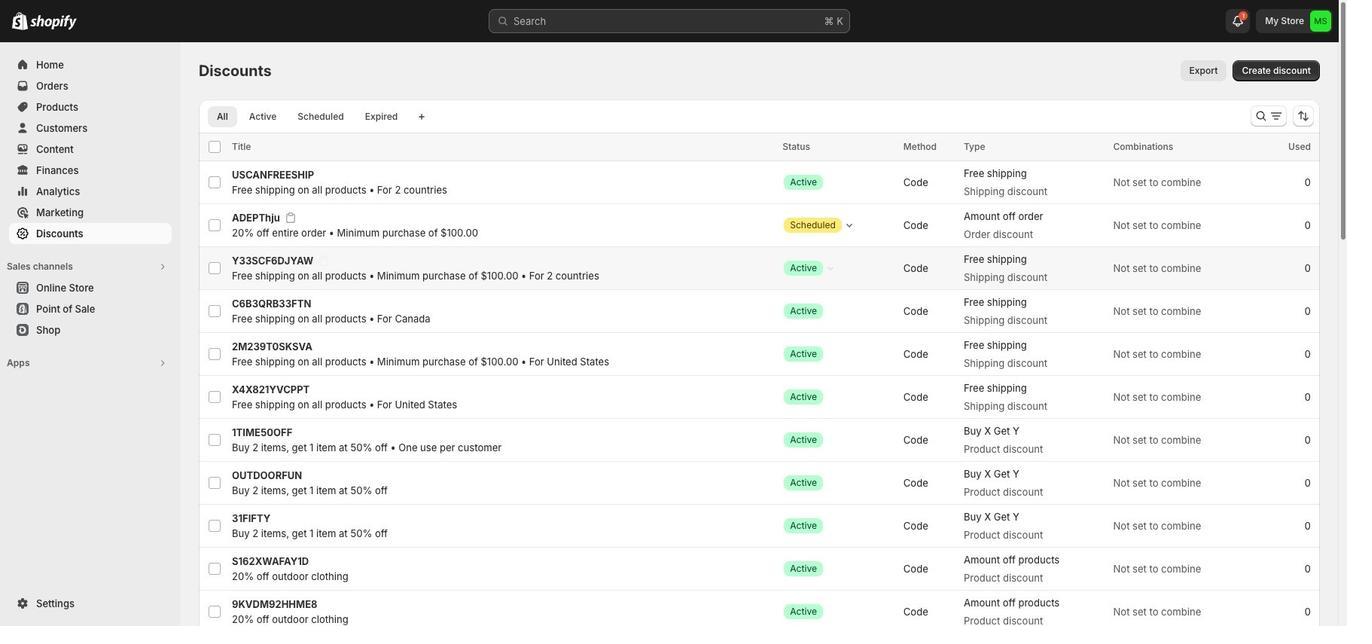Task type: describe. For each thing, give the bounding box(es) containing it.
shopify image
[[30, 15, 77, 30]]

my store image
[[1311, 11, 1332, 32]]



Task type: locate. For each thing, give the bounding box(es) containing it.
shopify image
[[12, 12, 28, 30]]

tab list
[[205, 105, 410, 127]]



Task type: vqa. For each thing, say whether or not it's contained in the screenshot.
text box
no



